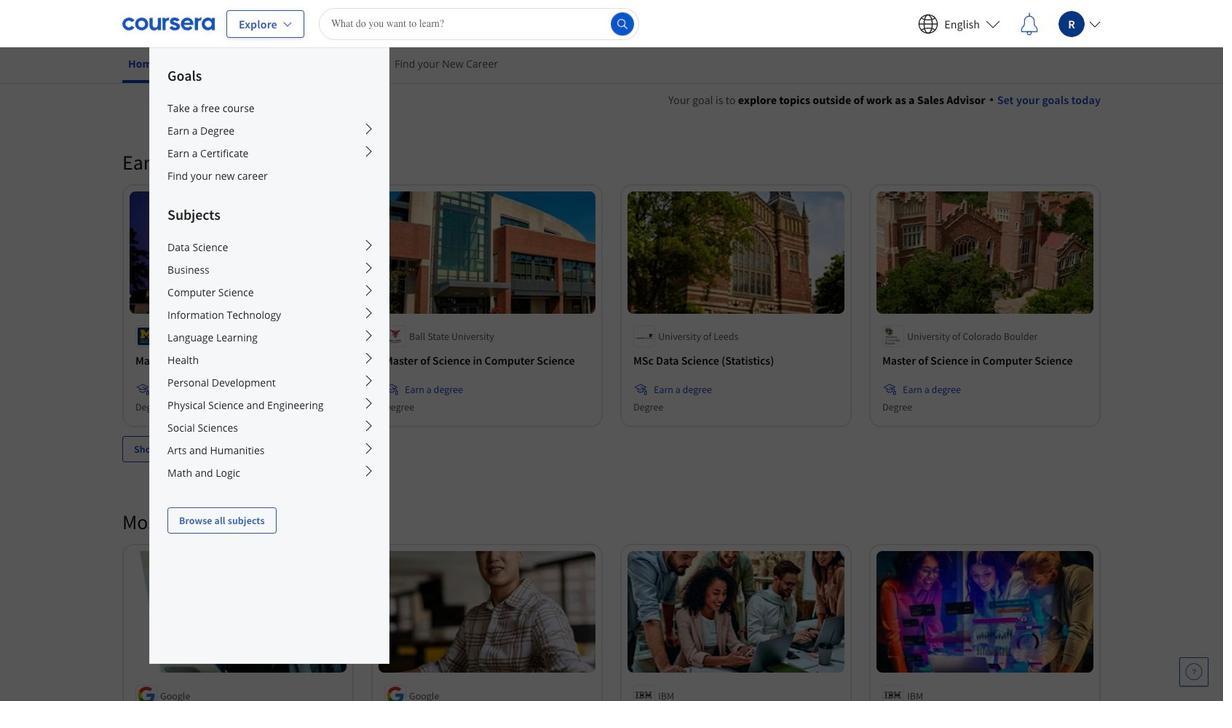 Task type: locate. For each thing, give the bounding box(es) containing it.
earn your degree collection element
[[114, 126, 1110, 486]]

main content
[[0, 74, 1224, 701]]

most popular certificates collection element
[[114, 486, 1110, 701]]

coursera image
[[122, 12, 215, 35]]

None search field
[[319, 8, 639, 40]]

explore menu element
[[150, 48, 389, 534]]

What do you want to learn? text field
[[319, 8, 639, 40]]



Task type: vqa. For each thing, say whether or not it's contained in the screenshot.
main content
yes



Task type: describe. For each thing, give the bounding box(es) containing it.
help center image
[[1186, 664, 1203, 681]]



